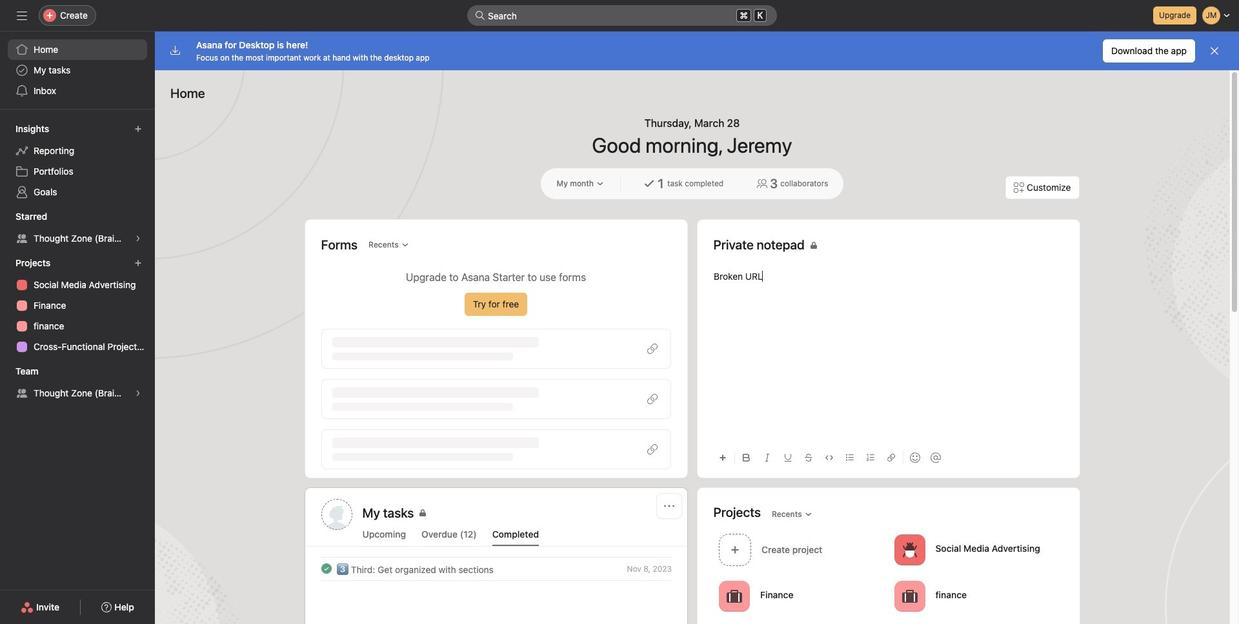 Task type: locate. For each thing, give the bounding box(es) containing it.
list item
[[713, 531, 889, 570], [306, 558, 687, 581]]

see details, thought zone (brainstorm space) image for starred element
[[134, 235, 142, 243]]

code image
[[825, 454, 833, 462]]

briefcase image
[[902, 589, 917, 604]]

at mention image
[[930, 453, 941, 463]]

toolbar
[[713, 443, 1063, 472]]

1 see details, thought zone (brainstorm space) image from the top
[[134, 235, 142, 243]]

1 horizontal spatial list item
[[713, 531, 889, 570]]

briefcase image
[[726, 589, 742, 604]]

0 vertical spatial see details, thought zone (brainstorm space) image
[[134, 235, 142, 243]]

strikethrough image
[[804, 454, 812, 462]]

see details, thought zone (brainstorm space) image inside teams element
[[134, 390, 142, 398]]

link image
[[887, 454, 895, 462]]

2 see details, thought zone (brainstorm space) image from the top
[[134, 390, 142, 398]]

new insights image
[[134, 125, 142, 133]]

hide sidebar image
[[17, 10, 27, 21]]

1 vertical spatial see details, thought zone (brainstorm space) image
[[134, 390, 142, 398]]

bold image
[[743, 454, 750, 462]]

see details, thought zone (brainstorm space) image inside starred element
[[134, 235, 142, 243]]

see details, thought zone (brainstorm space) image
[[134, 235, 142, 243], [134, 390, 142, 398]]

starred element
[[0, 205, 155, 252]]

global element
[[0, 32, 155, 109]]

see details, thought zone (brainstorm space) image for teams element
[[134, 390, 142, 398]]

underline image
[[784, 454, 792, 462]]

None field
[[467, 5, 777, 26]]

bug image
[[902, 542, 917, 558]]

dismiss image
[[1209, 46, 1220, 56]]

emoji image
[[910, 453, 920, 463]]



Task type: describe. For each thing, give the bounding box(es) containing it.
bulleted list image
[[846, 454, 854, 462]]

prominent image
[[475, 10, 485, 21]]

projects element
[[0, 252, 155, 360]]

completed image
[[319, 562, 334, 577]]

new project or portfolio image
[[134, 259, 142, 267]]

add profile photo image
[[321, 500, 352, 531]]

0 horizontal spatial list item
[[306, 558, 687, 581]]

Search tasks, projects, and more text field
[[467, 5, 777, 26]]

insert an object image
[[719, 454, 726, 462]]

numbered list image
[[866, 454, 874, 462]]

Completed checkbox
[[319, 562, 334, 577]]

insights element
[[0, 117, 155, 205]]

italics image
[[763, 454, 771, 462]]

teams element
[[0, 360, 155, 407]]

actions image
[[664, 501, 674, 512]]



Task type: vqa. For each thing, say whether or not it's contained in the screenshot.
Link image
yes



